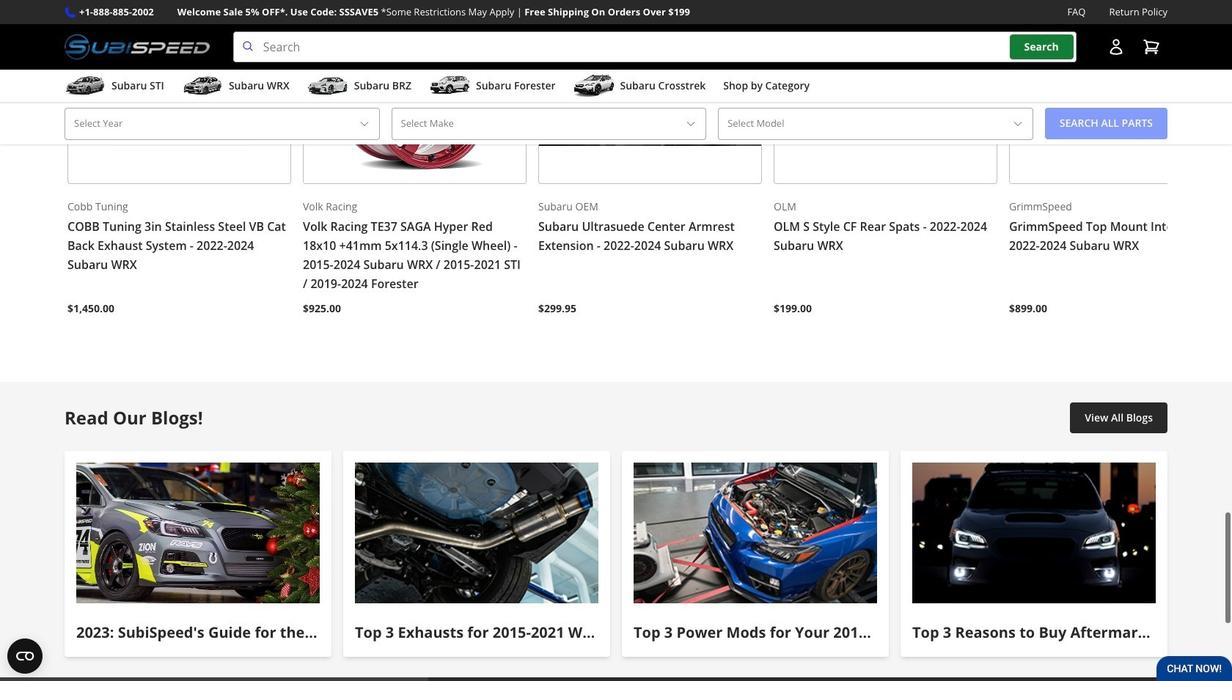 Task type: locate. For each thing, give the bounding box(es) containing it.
select make image
[[685, 118, 697, 130]]

wrx/sti interior image
[[76, 463, 320, 604]]

button image
[[1108, 38, 1125, 56]]

grm113049 grimmspeed top mount intercooler 2022+ subaru wrx, image
[[1010, 0, 1233, 184]]

a subaru crosstrek thumbnail image image
[[573, 75, 614, 97]]

Select Year button
[[65, 108, 380, 140]]

search input field
[[233, 32, 1077, 62]]

a subaru wrx thumbnail image image
[[182, 75, 223, 97]]

Select Model button
[[718, 108, 1034, 140]]

subj2010vc001 subaru ultrasuede center armrest extension - 2022+ subaru wrx, image
[[539, 0, 762, 184]]

subispeed logo image
[[65, 32, 210, 62]]

cob516100 cobb tuning 3in stainless steel vb cat back exhaust system 22+ subaru wrx, image
[[67, 0, 291, 184]]



Task type: vqa. For each thing, say whether or not it's contained in the screenshot.
the left search
no



Task type: describe. For each thing, give the bounding box(es) containing it.
open widget image
[[7, 639, 43, 674]]

olmb.47011.1 olm s style carbon fiber rear spats - 2022+ subaru wrx, image
[[774, 0, 998, 184]]

vlkwvdgy41ehr volk te37 saga hyper red 18x10 +41 - 2015+ wrx / 2015+ stix4, image
[[303, 0, 527, 184]]

a subaru sti thumbnail image image
[[65, 75, 106, 97]]

a subaru forester thumbnail image image
[[429, 75, 470, 97]]

Select Make button
[[391, 108, 707, 140]]

select model image
[[1012, 118, 1024, 130]]

wrx/sti aftermarket light image
[[913, 463, 1156, 604]]

select year image
[[358, 118, 370, 130]]

wrx/sti exhaust image
[[355, 463, 599, 604]]

a subaru brz thumbnail image image
[[307, 75, 348, 97]]

wrx/sti engine bay image
[[634, 463, 877, 604]]



